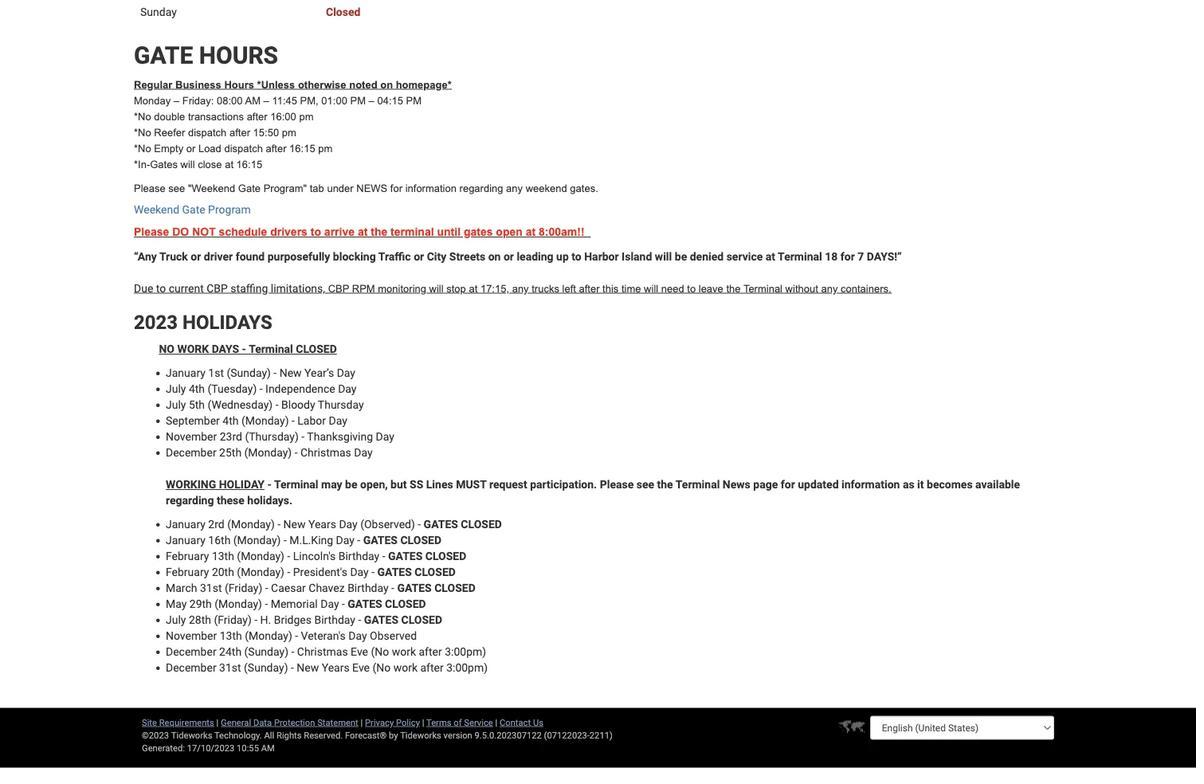 Task type: describe. For each thing, give the bounding box(es) containing it.
working
[[166, 478, 216, 491]]

weekend
[[134, 204, 179, 217]]

truck
[[159, 250, 188, 263]]

gates.
[[570, 182, 598, 194]]

day right "president's"
[[350, 566, 369, 579]]

island
[[622, 250, 652, 263]]

contact us link
[[500, 717, 543, 728]]

double
[[154, 111, 185, 123]]

5th
[[189, 399, 205, 412]]

forecast®
[[345, 730, 387, 740]]

(observed)
[[360, 518, 415, 531]]

1 vertical spatial eve
[[352, 662, 370, 675]]

2 vertical spatial new
[[297, 662, 319, 675]]

observed
[[370, 630, 417, 643]]

or inside regular business hours *unless otherwise noted on homepage* monday – friday: 08:00 am – 11:45 pm, 01:00 pm – 04:15 pm *no double transactions after 16:00 pm *no reefer dispatch after 15:50 pm *no empty or load dispatch after 16:15 pm *in-gates will close at 16:15
[[186, 143, 195, 155]]

site requirements link
[[142, 717, 214, 728]]

see inside the - terminal may be open, but ss lines must request participation. please see the terminal news page for updated information as it becomes available regarding these holidays.
[[636, 478, 654, 491]]

monitoring
[[378, 283, 426, 295]]

closed
[[326, 6, 361, 19]]

contact
[[500, 717, 531, 728]]

be inside the - terminal may be open, but ss lines must request participation. please see the terminal news page for updated information as it becomes available regarding these holidays.
[[345, 478, 357, 491]]

at inside regular business hours *unless otherwise noted on homepage* monday – friday: 08:00 am – 11:45 pm, 01:00 pm – 04:15 pm *no double transactions after 16:00 pm *no reefer dispatch after 15:50 pm *no empty or load dispatch after 16:15 pm *in-gates will close at 16:15
[[225, 159, 233, 171]]

1 horizontal spatial be
[[675, 250, 687, 263]]

on inside regular business hours *unless otherwise noted on homepage* monday – friday: 08:00 am – 11:45 pm, 01:00 pm – 04:15 pm *no double transactions after 16:00 pm *no reefer dispatch after 15:50 pm *no empty or load dispatch after 16:15 pm *in-gates will close at 16:15
[[380, 79, 393, 91]]

veteran's
[[301, 630, 346, 643]]

site requirements | general data protection statement | privacy policy | terms of service | contact us ©2023 tideworks technology. all rights reserved. forecast® by tideworks version 9.5.0.202307122 (07122023-2211) generated: 17/10/2023 10:55 am
[[142, 717, 613, 753]]

day down chavez
[[320, 598, 339, 611]]

it
[[917, 478, 924, 491]]

terminal inside due to current cbp staffing limitations, cbp rpm monitoring will stop at 17:15, any trucks left after this time will need to leave the terminal without any containers.
[[743, 283, 782, 295]]

2 | from the left
[[361, 717, 363, 728]]

0 vertical spatial information
[[405, 182, 457, 194]]

service
[[726, 250, 763, 263]]

will right time at top
[[644, 283, 658, 295]]

sunday
[[140, 6, 177, 19]]

0 vertical spatial work
[[392, 646, 416, 659]]

news
[[356, 182, 387, 194]]

as
[[903, 478, 914, 491]]

28th
[[189, 614, 211, 627]]

0 vertical spatial (friday)
[[225, 582, 262, 595]]

hours
[[199, 41, 278, 70]]

gate
[[134, 41, 193, 70]]

any left weekend
[[506, 182, 523, 194]]

(thursday)
[[245, 431, 299, 444]]

1 vertical spatial gate
[[182, 204, 205, 217]]

january 1st (sunday) - new year's day july 4th (tuesday) - independence day july 5th (wednesday) - bloody thursday september 4th (monday) - labor day november 23rd (thursday) - thanksgiving day
[[166, 367, 394, 444]]

page
[[753, 478, 778, 491]]

all
[[264, 730, 274, 740]]

by
[[389, 730, 398, 740]]

2211)
[[590, 730, 613, 740]]

chavez
[[309, 582, 345, 595]]

3 december from the top
[[166, 662, 216, 675]]

terminal may
[[274, 478, 342, 491]]

0 vertical spatial 3:00pm)
[[445, 646, 486, 659]]

0 vertical spatial 13th
[[212, 550, 234, 563]]

denied
[[690, 250, 724, 263]]

close
[[198, 159, 222, 171]]

9.5.0.202307122
[[475, 730, 542, 740]]

days!"
[[867, 250, 902, 263]]

ss
[[410, 478, 423, 491]]

technology.
[[214, 730, 262, 740]]

"any
[[134, 250, 157, 263]]

(sunday) inside january 1st (sunday) - new year's day july 4th (tuesday) - independence day july 5th (wednesday) - bloody thursday september 4th (monday) - labor day november 23rd (thursday) - thanksgiving day
[[227, 367, 271, 380]]

1 vertical spatial (friday)
[[214, 614, 252, 627]]

24th
[[219, 646, 242, 659]]

am inside regular business hours *unless otherwise noted on homepage* monday – friday: 08:00 am – 11:45 pm, 01:00 pm – 04:15 pm *no double transactions after 16:00 pm *no reefer dispatch after 15:50 pm *no empty or load dispatch after 16:15 pm *in-gates will close at 16:15
[[245, 95, 261, 107]]

not
[[192, 226, 216, 239]]

thanksgiving
[[307, 431, 373, 444]]

1 *no from the top
[[134, 111, 151, 123]]

no
[[159, 343, 174, 356]]

drivers
[[270, 226, 307, 239]]

reserved.
[[304, 730, 343, 740]]

0 vertical spatial gate
[[238, 182, 261, 194]]

at right the "open"
[[526, 226, 536, 239]]

1 july from the top
[[166, 383, 186, 396]]

under
[[327, 182, 354, 194]]

25th
[[219, 446, 242, 460]]

arrive
[[324, 226, 355, 239]]

becomes
[[927, 478, 973, 491]]

1st
[[208, 367, 224, 380]]

transactions
[[188, 111, 244, 123]]

requirements
[[159, 717, 214, 728]]

15:50
[[253, 127, 279, 139]]

1 vertical spatial 3:00pm)
[[446, 662, 488, 675]]

july inside january 2rd (monday) - new years day (observed) - gates closed january 16th (monday) - m.l.king day - gates closed february 13th (monday) - lincoln's birthday - gates closed february 20th (monday) - president's day - gates closed march 31st (friday) - caesar chavez birthday - gates closed may 29th (monday) - memorial day - gates closed july 28th (friday) - h. bridges birthday - gates closed november 13th (monday) - veteran's day observed december 24th (sunday) - christmas eve (no work after 3:00pm) december 31st (sunday) - new years eve (no work after 3:00pm)
[[166, 614, 186, 627]]

terms
[[426, 717, 451, 728]]

harbor
[[584, 250, 619, 263]]

8:00am!!
[[539, 226, 585, 239]]

but
[[391, 478, 407, 491]]

- terminal may be open, but ss lines must request participation. please see the terminal news page for updated information as it becomes available regarding these holidays.
[[166, 478, 1020, 507]]

available
[[975, 478, 1020, 491]]

new for years
[[283, 518, 306, 531]]

tideworks
[[400, 730, 441, 740]]

must
[[456, 478, 486, 491]]

containers.
[[841, 283, 891, 295]]

please inside the - terminal may be open, but ss lines must request participation. please see the terminal news page for updated information as it becomes available regarding these holidays.
[[600, 478, 634, 491]]

0 horizontal spatial cbp
[[207, 282, 228, 295]]

2 vertical spatial birthday
[[314, 614, 355, 627]]

7
[[858, 250, 864, 263]]

29th
[[189, 598, 212, 611]]

to left arrive at the top left of page
[[311, 226, 321, 239]]

will right island
[[655, 250, 672, 263]]

1 vertical spatial (no
[[372, 662, 391, 675]]

caesar
[[271, 582, 306, 595]]

0 horizontal spatial the
[[371, 226, 387, 239]]

year's
[[304, 367, 334, 380]]

1 vertical spatial 13th
[[220, 630, 242, 643]]

open,
[[360, 478, 388, 491]]

privacy
[[365, 717, 394, 728]]

generated:
[[142, 743, 185, 753]]

after inside due to current cbp staffing limitations, cbp rpm monitoring will stop at 17:15, any trucks left after this time will need to leave the terminal without any containers.
[[579, 283, 600, 295]]

due to current cbp staffing limitations, cbp rpm monitoring will stop at 17:15, any trucks left after this time will need to leave the terminal without any containers.
[[134, 282, 891, 295]]

1 vertical spatial years
[[322, 662, 350, 675]]

work
[[177, 343, 209, 356]]

weekend gate program link
[[134, 204, 251, 217]]

*unless
[[257, 79, 295, 91]]

0 vertical spatial 31st
[[200, 582, 222, 595]]

january for january 2rd (monday) - new years day (observed) - gates closed january 16th (monday) - m.l.king day - gates closed february 13th (monday) - lincoln's birthday - gates closed february 20th (monday) - president's day - gates closed march 31st (friday) - caesar chavez birthday - gates closed may 29th (monday) - memorial day - gates closed july 28th (friday) - h. bridges birthday - gates closed november 13th (monday) - veteran's day observed december 24th (sunday) - christmas eve (no work after 3:00pm) december 31st (sunday) - new years eve (no work after 3:00pm)
[[166, 518, 205, 531]]

2 july from the top
[[166, 399, 186, 412]]

policy
[[396, 717, 420, 728]]

load
[[198, 143, 221, 155]]

site
[[142, 717, 157, 728]]

may
[[166, 598, 187, 611]]

3 | from the left
[[422, 717, 424, 728]]

0 vertical spatial see
[[168, 182, 185, 194]]

1 | from the left
[[216, 717, 219, 728]]

1 – from the left
[[174, 95, 179, 107]]

(wednesday)
[[208, 399, 273, 412]]

17:15,
[[480, 283, 509, 295]]

service
[[464, 717, 493, 728]]

any right without
[[821, 283, 838, 295]]

streets
[[449, 250, 485, 263]]

the inside due to current cbp staffing limitations, cbp rpm monitoring will stop at 17:15, any trucks left after this time will need to leave the terminal without any containers.
[[726, 283, 741, 295]]

regarding inside the - terminal may be open, but ss lines must request participation. please see the terminal news page for updated information as it becomes available regarding these holidays.
[[166, 494, 214, 507]]

days
[[212, 343, 239, 356]]

terminal left the 18 at the top
[[778, 250, 822, 263]]

bloody
[[281, 399, 315, 412]]

day down thanksgiving
[[354, 446, 373, 460]]

gates
[[464, 226, 493, 239]]

0 vertical spatial dispatch
[[188, 127, 227, 139]]

the inside the - terminal may be open, but ss lines must request participation. please see the terminal news page for updated information as it becomes available regarding these holidays.
[[657, 478, 673, 491]]

day right m.l.king
[[336, 534, 355, 547]]

(monday) inside january 1st (sunday) - new year's day july 4th (tuesday) - independence day july 5th (wednesday) - bloody thursday september 4th (monday) - labor day november 23rd (thursday) - thanksgiving day
[[241, 415, 289, 428]]

2 *no from the top
[[134, 127, 151, 139]]

(07122023-
[[544, 730, 590, 740]]

general
[[221, 717, 251, 728]]



Task type: locate. For each thing, give the bounding box(es) containing it.
at inside due to current cbp staffing limitations, cbp rpm monitoring will stop at 17:15, any trucks left after this time will need to leave the terminal without any containers.
[[469, 283, 478, 295]]

*in-
[[134, 159, 150, 171]]

years
[[308, 518, 336, 531], [322, 662, 350, 675]]

(friday) down 20th
[[225, 582, 262, 595]]

day left (observed)
[[339, 518, 358, 531]]

2 pm from the left
[[406, 95, 422, 107]]

or right truck
[[191, 250, 201, 263]]

information up until
[[405, 182, 457, 194]]

new for year's
[[279, 367, 302, 380]]

will left stop
[[429, 283, 444, 295]]

0 horizontal spatial am
[[245, 95, 261, 107]]

september
[[166, 415, 220, 428]]

pm down noted
[[350, 95, 366, 107]]

information inside the - terminal may be open, but ss lines must request participation. please see the terminal news page for updated information as it becomes available regarding these holidays.
[[841, 478, 900, 491]]

updated
[[798, 478, 839, 491]]

new up independence
[[279, 367, 302, 380]]

1 horizontal spatial 16:15
[[289, 143, 315, 155]]

31st down 24th
[[219, 662, 241, 675]]

please for please see "weekend gate program" tab under news for information regarding any weekend gates.
[[134, 182, 166, 194]]

| up tideworks at the left of page
[[422, 717, 424, 728]]

be left denied
[[675, 250, 687, 263]]

0 vertical spatial years
[[308, 518, 336, 531]]

0 vertical spatial (no
[[371, 646, 389, 659]]

0 vertical spatial the
[[371, 226, 387, 239]]

2 vertical spatial (sunday)
[[244, 662, 288, 675]]

–
[[174, 95, 179, 107], [263, 95, 269, 107], [369, 95, 374, 107]]

2 february from the top
[[166, 566, 209, 579]]

"any truck or driver found purposefully blocking traffic or city streets on or leading up to harbor island will be denied service at terminal 18 for 7 days!"
[[134, 250, 902, 263]]

day up thanksgiving
[[329, 415, 347, 428]]

1 vertical spatial the
[[726, 283, 741, 295]]

new inside january 1st (sunday) - new year's day july 4th (tuesday) - independence day july 5th (wednesday) - bloody thursday september 4th (monday) - labor day november 23rd (thursday) - thanksgiving day
[[279, 367, 302, 380]]

1 vertical spatial please
[[134, 226, 169, 239]]

0 vertical spatial regarding
[[459, 182, 503, 194]]

july down may
[[166, 614, 186, 627]]

day right year's
[[337, 367, 355, 380]]

christmas down thanksgiving
[[300, 446, 351, 460]]

bridges
[[274, 614, 312, 627]]

business
[[175, 79, 221, 91]]

1 horizontal spatial on
[[488, 250, 501, 263]]

2 vertical spatial *no
[[134, 143, 151, 155]]

0 vertical spatial eve
[[351, 646, 368, 659]]

0 vertical spatial november
[[166, 431, 217, 444]]

1 horizontal spatial 4th
[[223, 415, 239, 428]]

am inside site requirements | general data protection statement | privacy policy | terms of service | contact us ©2023 tideworks technology. all rights reserved. forecast® by tideworks version 9.5.0.202307122 (07122023-2211) generated: 17/10/2023 10:55 am
[[261, 743, 275, 753]]

new up m.l.king
[[283, 518, 306, 531]]

work
[[392, 646, 416, 659], [393, 662, 418, 675]]

terminal left news
[[676, 478, 720, 491]]

leading
[[517, 250, 553, 263]]

1 vertical spatial february
[[166, 566, 209, 579]]

2 january from the top
[[166, 518, 205, 531]]

new down veteran's
[[297, 662, 319, 675]]

or
[[186, 143, 195, 155], [191, 250, 201, 263], [414, 250, 424, 263], [503, 250, 514, 263]]

2 november from the top
[[166, 630, 217, 643]]

any left trucks
[[512, 283, 529, 295]]

1 horizontal spatial regarding
[[459, 182, 503, 194]]

day
[[337, 367, 355, 380], [338, 383, 357, 396], [329, 415, 347, 428], [376, 431, 394, 444], [354, 446, 373, 460], [339, 518, 358, 531], [336, 534, 355, 547], [350, 566, 369, 579], [320, 598, 339, 611], [348, 630, 367, 643]]

for right news at the top left of the page
[[390, 182, 402, 194]]

otherwise
[[298, 79, 346, 91]]

0 horizontal spatial pm
[[350, 95, 366, 107]]

november down september in the left of the page
[[166, 431, 217, 444]]

0 horizontal spatial 4th
[[189, 383, 205, 396]]

regarding up gates
[[459, 182, 503, 194]]

friday:
[[182, 95, 214, 107]]

0 vertical spatial *no
[[134, 111, 151, 123]]

pm
[[350, 95, 366, 107], [406, 95, 422, 107]]

reefer
[[154, 127, 185, 139]]

13th up 20th
[[212, 550, 234, 563]]

program
[[208, 204, 251, 217]]

at right close
[[225, 159, 233, 171]]

on
[[380, 79, 393, 91], [488, 250, 501, 263]]

to right 'due'
[[156, 282, 166, 295]]

traffic
[[378, 250, 411, 263]]

1 vertical spatial 16:15
[[236, 159, 262, 171]]

january left 16th
[[166, 534, 205, 547]]

of
[[454, 717, 462, 728]]

2 vertical spatial july
[[166, 614, 186, 627]]

"weekend
[[188, 182, 235, 194]]

gate up 'program'
[[238, 182, 261, 194]]

will inside regular business hours *unless otherwise noted on homepage* monday – friday: 08:00 am – 11:45 pm, 01:00 pm – 04:15 pm *no double transactions after 16:00 pm *no reefer dispatch after 15:50 pm *no empty or load dispatch after 16:15 pm *in-gates will close at 16:15
[[180, 159, 195, 171]]

1 vertical spatial january
[[166, 518, 205, 531]]

birthday up veteran's
[[314, 614, 355, 627]]

information left as
[[841, 478, 900, 491]]

1 vertical spatial am
[[261, 743, 275, 753]]

holidays
[[183, 311, 272, 334]]

after
[[247, 111, 267, 123], [229, 127, 250, 139], [266, 143, 286, 155], [579, 283, 600, 295], [419, 646, 442, 659], [420, 662, 444, 675]]

terminal down service
[[743, 283, 782, 295]]

or down the "open"
[[503, 250, 514, 263]]

regarding
[[459, 182, 503, 194], [166, 494, 214, 507]]

city
[[427, 250, 446, 263]]

1 horizontal spatial –
[[263, 95, 269, 107]]

0 horizontal spatial gate
[[182, 204, 205, 217]]

please for please do not schedule drivers to arrive at the terminal until gates open at 8:00am!!
[[134, 226, 169, 239]]

at right arrive at the top left of page
[[358, 226, 368, 239]]

january
[[166, 367, 205, 380], [166, 518, 205, 531], [166, 534, 205, 547]]

1 vertical spatial december
[[166, 646, 216, 659]]

– down noted
[[369, 95, 374, 107]]

need
[[661, 283, 684, 295]]

1 vertical spatial 4th
[[223, 415, 239, 428]]

pm up tab
[[318, 143, 333, 155]]

labor
[[297, 415, 326, 428]]

january inside january 1st (sunday) - new year's day july 4th (tuesday) - independence day july 5th (wednesday) - bloody thursday september 4th (monday) - labor day november 23rd (thursday) - thanksgiving day
[[166, 367, 205, 380]]

1 vertical spatial pm
[[282, 127, 296, 139]]

news
[[723, 478, 750, 491]]

schedule
[[219, 226, 267, 239]]

1 vertical spatial *no
[[134, 127, 151, 139]]

4 | from the left
[[495, 717, 497, 728]]

0 vertical spatial please
[[134, 182, 166, 194]]

1 vertical spatial christmas
[[297, 646, 348, 659]]

years up m.l.king
[[308, 518, 336, 531]]

2 vertical spatial january
[[166, 534, 205, 547]]

for left 7
[[840, 250, 855, 263]]

2 vertical spatial the
[[657, 478, 673, 491]]

2 december from the top
[[166, 646, 216, 659]]

march
[[166, 582, 197, 595]]

trucks
[[532, 283, 559, 295]]

driver
[[204, 250, 233, 263]]

1 vertical spatial november
[[166, 630, 217, 643]]

the up traffic
[[371, 226, 387, 239]]

january 2rd (monday) - new years day (observed) - gates closed january 16th (monday) - m.l.king day - gates closed february 13th (monday) - lincoln's birthday - gates closed february 20th (monday) - president's day - gates closed march 31st (friday) - caesar chavez birthday - gates closed may 29th (monday) - memorial day - gates closed july 28th (friday) - h. bridges birthday - gates closed november 13th (monday) - veteran's day observed december 24th (sunday) - christmas eve (no work after 3:00pm) december 31st (sunday) - new years eve (no work after 3:00pm)
[[166, 518, 502, 675]]

terminal right days
[[249, 343, 293, 356]]

thursday
[[318, 399, 364, 412]]

or left city
[[414, 250, 424, 263]]

pm,
[[300, 95, 319, 107]]

november inside january 2rd (monday) - new years day (observed) - gates closed january 16th (monday) - m.l.king day - gates closed february 13th (monday) - lincoln's birthday - gates closed february 20th (monday) - president's day - gates closed march 31st (friday) - caesar chavez birthday - gates closed may 29th (monday) - memorial day - gates closed july 28th (friday) - h. bridges birthday - gates closed november 13th (monday) - veteran's day observed december 24th (sunday) - christmas eve (no work after 3:00pm) december 31st (sunday) - new years eve (no work after 3:00pm)
[[166, 630, 217, 643]]

1 vertical spatial work
[[393, 662, 418, 675]]

november inside january 1st (sunday) - new year's day july 4th (tuesday) - independence day july 5th (wednesday) - bloody thursday september 4th (monday) - labor day november 23rd (thursday) - thanksgiving day
[[166, 431, 217, 444]]

monday
[[134, 95, 171, 107]]

regular
[[134, 79, 172, 91]]

0 vertical spatial (sunday)
[[227, 367, 271, 380]]

2 – from the left
[[263, 95, 269, 107]]

0 horizontal spatial pm
[[282, 127, 296, 139]]

0 vertical spatial birthday
[[338, 550, 379, 563]]

christmas down veteran's
[[297, 646, 348, 659]]

the right leave at the right of page
[[726, 283, 741, 295]]

years down veteran's
[[322, 662, 350, 675]]

terms of service link
[[426, 717, 493, 728]]

2 vertical spatial december
[[166, 662, 216, 675]]

to right need
[[687, 283, 696, 295]]

20th
[[212, 566, 234, 579]]

16:15 down 15:50
[[236, 159, 262, 171]]

am down all
[[261, 743, 275, 753]]

do
[[172, 226, 189, 239]]

rights
[[276, 730, 302, 740]]

– left 11:45
[[263, 95, 269, 107]]

november
[[166, 431, 217, 444], [166, 630, 217, 643]]

on right the streets
[[488, 250, 501, 263]]

cbp inside due to current cbp staffing limitations, cbp rpm monitoring will stop at 17:15, any trucks left after this time will need to leave the terminal without any containers.
[[328, 283, 349, 295]]

31st up 29th
[[200, 582, 222, 595]]

july up september in the left of the page
[[166, 383, 186, 396]]

for inside the - terminal may be open, but ss lines must request participation. please see the terminal news page for updated information as it becomes available regarding these holidays.
[[781, 478, 795, 491]]

to right up
[[572, 250, 581, 263]]

0 vertical spatial pm
[[299, 111, 314, 123]]

*no up *in-
[[134, 143, 151, 155]]

2 vertical spatial pm
[[318, 143, 333, 155]]

2 vertical spatial please
[[600, 478, 634, 491]]

president's
[[293, 566, 347, 579]]

terminal inside the - terminal may be open, but ss lines must request participation. please see the terminal news page for updated information as it becomes available regarding these holidays.
[[676, 478, 720, 491]]

please down weekend
[[134, 226, 169, 239]]

please up weekend
[[134, 182, 166, 194]]

for right page
[[781, 478, 795, 491]]

4th up 5th
[[189, 383, 205, 396]]

2 horizontal spatial –
[[369, 95, 374, 107]]

0 vertical spatial christmas
[[300, 446, 351, 460]]

0 vertical spatial january
[[166, 367, 205, 380]]

working holiday
[[166, 478, 265, 491]]

1 horizontal spatial pm
[[406, 95, 422, 107]]

0 vertical spatial on
[[380, 79, 393, 91]]

january down work
[[166, 367, 205, 380]]

1 december from the top
[[166, 446, 216, 460]]

*no down monday in the left of the page
[[134, 111, 151, 123]]

1 horizontal spatial cbp
[[328, 283, 349, 295]]

regarding down working
[[166, 494, 214, 507]]

1 vertical spatial on
[[488, 250, 501, 263]]

0 vertical spatial be
[[675, 250, 687, 263]]

day right thanksgiving
[[376, 431, 394, 444]]

cbp right current
[[207, 282, 228, 295]]

0 vertical spatial am
[[245, 95, 261, 107]]

0 horizontal spatial be
[[345, 478, 357, 491]]

1 vertical spatial be
[[345, 478, 357, 491]]

please right participation.
[[600, 478, 634, 491]]

0 horizontal spatial –
[[174, 95, 179, 107]]

2 horizontal spatial pm
[[318, 143, 333, 155]]

h.
[[260, 614, 271, 627]]

0 horizontal spatial regarding
[[166, 494, 214, 507]]

at right stop
[[469, 283, 478, 295]]

1 vertical spatial (sunday)
[[244, 646, 288, 659]]

leave
[[699, 283, 723, 295]]

01:00
[[321, 95, 347, 107]]

christmas inside january 2rd (monday) - new years day (observed) - gates closed january 16th (monday) - m.l.king day - gates closed february 13th (monday) - lincoln's birthday - gates closed february 20th (monday) - president's day - gates closed march 31st (friday) - caesar chavez birthday - gates closed may 29th (monday) - memorial day - gates closed july 28th (friday) - h. bridges birthday - gates closed november 13th (monday) - veteran's day observed december 24th (sunday) - christmas eve (no work after 3:00pm) december 31st (sunday) - new years eve (no work after 3:00pm)
[[297, 646, 348, 659]]

0 vertical spatial july
[[166, 383, 186, 396]]

3 – from the left
[[369, 95, 374, 107]]

am down hours at the top left
[[245, 95, 261, 107]]

11:45
[[272, 95, 297, 107]]

lines
[[426, 478, 453, 491]]

november down 28th
[[166, 630, 217, 643]]

1 horizontal spatial the
[[657, 478, 673, 491]]

at
[[225, 159, 233, 171], [358, 226, 368, 239], [526, 226, 536, 239], [766, 250, 775, 263], [469, 283, 478, 295]]

dispatch up the load
[[188, 127, 227, 139]]

16:15 down 16:00
[[289, 143, 315, 155]]

birthday right chavez
[[348, 582, 389, 595]]

0 vertical spatial 4th
[[189, 383, 205, 396]]

dispatch
[[188, 127, 227, 139], [224, 143, 263, 155]]

0 horizontal spatial for
[[390, 182, 402, 194]]

day up thursday on the left of page
[[338, 383, 357, 396]]

january for january 1st (sunday) - new year's day july 4th (tuesday) - independence day july 5th (wednesday) - bloody thursday september 4th (monday) - labor day november 23rd (thursday) - thanksgiving day
[[166, 367, 205, 380]]

participation.
[[530, 478, 597, 491]]

(friday) up 24th
[[214, 614, 252, 627]]

empty
[[154, 143, 183, 155]]

limitations,
[[271, 282, 325, 295]]

gate up not
[[182, 204, 205, 217]]

13th
[[212, 550, 234, 563], [220, 630, 242, 643]]

13th up 24th
[[220, 630, 242, 643]]

time
[[621, 283, 641, 295]]

*no left reefer
[[134, 127, 151, 139]]

– up the double
[[174, 95, 179, 107]]

3 january from the top
[[166, 534, 205, 547]]

at right service
[[766, 250, 775, 263]]

weekend
[[526, 182, 567, 194]]

holiday
[[219, 478, 265, 491]]

january left 2rd
[[166, 518, 205, 531]]

1 horizontal spatial am
[[261, 743, 275, 753]]

2 horizontal spatial for
[[840, 250, 855, 263]]

1 vertical spatial new
[[283, 518, 306, 531]]

pm down 16:00
[[282, 127, 296, 139]]

dispatch down 15:50
[[224, 143, 263, 155]]

pm down homepage*
[[406, 95, 422, 107]]

16th
[[208, 534, 231, 547]]

0 horizontal spatial information
[[405, 182, 457, 194]]

1 november from the top
[[166, 431, 217, 444]]

1 vertical spatial regarding
[[166, 494, 214, 507]]

0 vertical spatial february
[[166, 550, 209, 563]]

left
[[562, 283, 576, 295]]

1 vertical spatial for
[[840, 250, 855, 263]]

on up 04:15
[[380, 79, 393, 91]]

or left the load
[[186, 143, 195, 155]]

statement
[[317, 717, 358, 728]]

1 january from the top
[[166, 367, 205, 380]]

| up the forecast®
[[361, 717, 363, 728]]

1 horizontal spatial pm
[[299, 111, 314, 123]]

3 july from the top
[[166, 614, 186, 627]]

0 vertical spatial for
[[390, 182, 402, 194]]

1 vertical spatial information
[[841, 478, 900, 491]]

| up 9.5.0.202307122
[[495, 717, 497, 728]]

to inside due to current cbp staffing limitations, cbp rpm monitoring will stop at 17:15, any trucks left after this time will need to leave the terminal without any containers.
[[687, 283, 696, 295]]

the left news
[[657, 478, 673, 491]]

due
[[134, 282, 153, 295]]

©2023 tideworks
[[142, 730, 212, 740]]

0 vertical spatial new
[[279, 367, 302, 380]]

1 february from the top
[[166, 550, 209, 563]]

0 vertical spatial 16:15
[[289, 143, 315, 155]]

pm down pm,
[[299, 111, 314, 123]]

- inside the - terminal may be open, but ss lines must request participation. please see the terminal news page for updated information as it becomes available regarding these holidays.
[[267, 478, 272, 491]]

cbp left rpm
[[328, 283, 349, 295]]

0 horizontal spatial see
[[168, 182, 185, 194]]

1 horizontal spatial for
[[781, 478, 795, 491]]

1 vertical spatial birthday
[[348, 582, 389, 595]]

terminal
[[391, 226, 434, 239]]

0 horizontal spatial on
[[380, 79, 393, 91]]

1 horizontal spatial information
[[841, 478, 900, 491]]

| left the general
[[216, 717, 219, 728]]

1 horizontal spatial gate
[[238, 182, 261, 194]]

4th up 23rd
[[223, 415, 239, 428]]

day right veteran's
[[348, 630, 367, 643]]

be left 'open,' at bottom
[[345, 478, 357, 491]]

1 pm from the left
[[350, 95, 366, 107]]

1 vertical spatial dispatch
[[224, 143, 263, 155]]

july left 5th
[[166, 399, 186, 412]]

will left close
[[180, 159, 195, 171]]

no work days - terminal closed
[[159, 343, 337, 356]]

31st
[[200, 582, 222, 595], [219, 662, 241, 675]]

0 horizontal spatial 16:15
[[236, 159, 262, 171]]

18
[[825, 250, 838, 263]]

1 vertical spatial 31st
[[219, 662, 241, 675]]

3 *no from the top
[[134, 143, 151, 155]]



Task type: vqa. For each thing, say whether or not it's contained in the screenshot.
CMA CGM SEATTLE  0Y1EH
no



